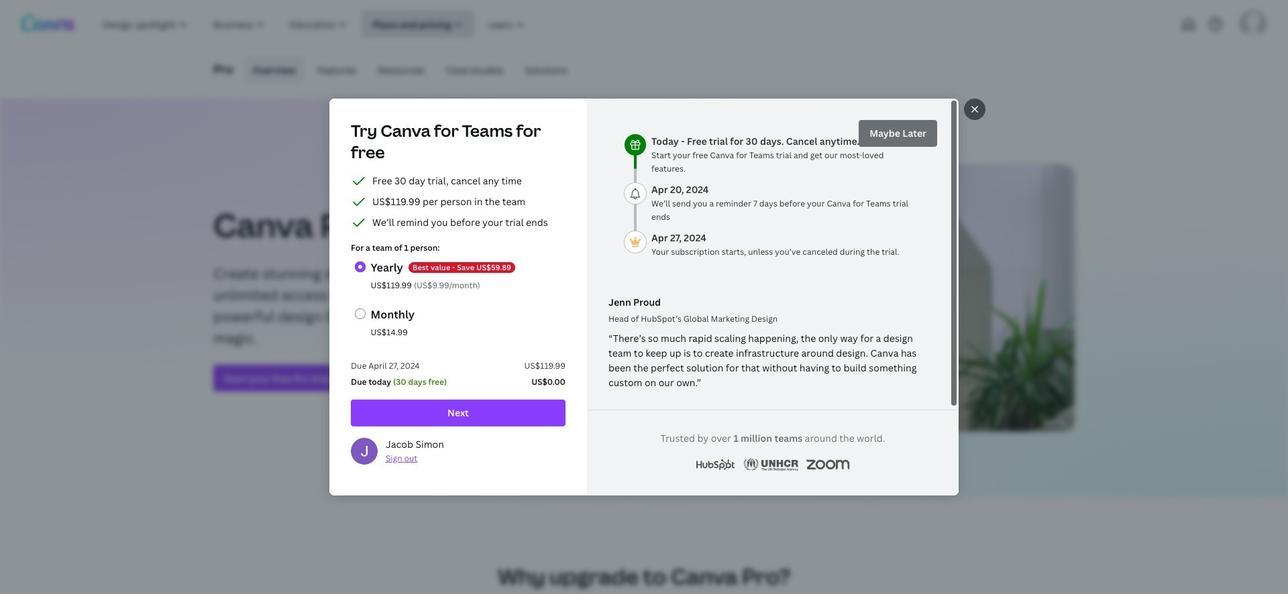 Task type: locate. For each thing, give the bounding box(es) containing it.
menu bar
[[239, 56, 576, 83]]



Task type: vqa. For each thing, say whether or not it's contained in the screenshot.
continually
no



Task type: describe. For each thing, give the bounding box(es) containing it.
top level navigation element
[[91, 11, 582, 38]]



